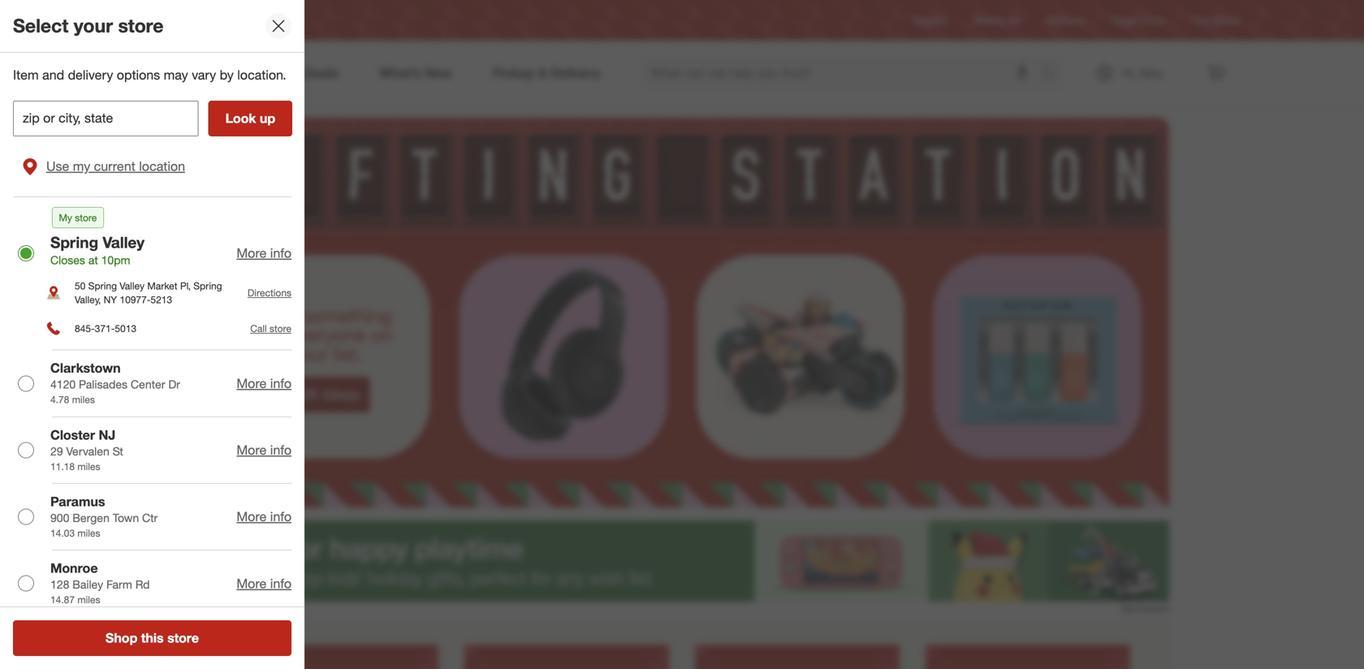 Task type: locate. For each thing, give the bounding box(es) containing it.
3 more info from the top
[[237, 442, 292, 458]]

shop this store
[[106, 630, 199, 646]]

select
[[13, 14, 69, 37]]

store right call
[[270, 323, 292, 335]]

miles for 128
[[77, 594, 100, 606]]

5 more from the top
[[237, 576, 267, 592]]

ideas
[[323, 385, 360, 404]]

nj
[[99, 427, 116, 443]]

miles down bergen
[[77, 527, 100, 539]]

845-371-5013
[[75, 323, 137, 335]]

0 vertical spatial your
[[74, 14, 113, 37]]

center
[[131, 378, 165, 392]]

1 info from the top
[[270, 245, 292, 261]]

find left stores
[[1192, 14, 1211, 26]]

find stores
[[1192, 14, 1241, 26]]

bergen
[[73, 511, 110, 525]]

info
[[270, 245, 292, 261], [270, 376, 292, 391], [270, 442, 292, 458], [270, 509, 292, 525], [270, 576, 292, 592]]

None radio
[[18, 376, 34, 392]]

1 horizontal spatial find
[[1192, 14, 1211, 26]]

valley up the 10pm
[[103, 233, 145, 252]]

spring up location. at the top left
[[237, 14, 265, 26]]

miles inside clarkstown 4120 palisades center dr 4.78 miles
[[72, 394, 95, 406]]

call store link
[[250, 323, 292, 335]]

look up button
[[209, 101, 293, 136]]

more info for paramus
[[237, 509, 292, 525]]

your inside dialog
[[74, 14, 113, 37]]

2 vertical spatial valley
[[120, 280, 145, 292]]

miles inside closter nj 29 vervalen st 11.18 miles
[[77, 461, 100, 473]]

store up options at top left
[[118, 14, 164, 37]]

miles for 4120
[[72, 394, 95, 406]]

spring up closes
[[50, 233, 98, 252]]

4 info from the top
[[270, 509, 292, 525]]

something
[[303, 304, 392, 327]]

info for closter nj
[[270, 442, 292, 458]]

st
[[113, 444, 123, 459]]

use
[[46, 158, 69, 174]]

info for paramus
[[270, 509, 292, 525]]

845-
[[75, 323, 95, 335]]

use my current location
[[46, 158, 185, 174]]

location
[[139, 158, 185, 174]]

2 more info from the top
[[237, 376, 292, 391]]

50
[[75, 280, 86, 292]]

more for spring valley
[[237, 245, 267, 261]]

delivery
[[68, 67, 113, 83]]

more info for spring valley
[[237, 245, 292, 261]]

gift
[[294, 385, 318, 404]]

more info link for spring valley
[[237, 245, 292, 261]]

your up delivery
[[74, 14, 113, 37]]

more info link
[[237, 245, 292, 261], [237, 376, 292, 391], [237, 442, 292, 458], [237, 509, 292, 525], [237, 576, 292, 592]]

3 more info link from the top
[[237, 442, 292, 458]]

miles inside paramus 900 bergen town ctr 14.03 miles
[[77, 527, 100, 539]]

valley up 10977-
[[120, 280, 145, 292]]

more for closter nj
[[237, 442, 267, 458]]

gift ideas
[[294, 385, 360, 404]]

weekly
[[975, 14, 1006, 26]]

valley for spring valley
[[268, 14, 293, 26]]

up
[[260, 110, 275, 126]]

miles
[[72, 394, 95, 406], [77, 461, 100, 473], [77, 527, 100, 539], [77, 594, 100, 606]]

store
[[118, 14, 164, 37], [75, 212, 97, 224], [270, 323, 292, 335], [167, 630, 199, 646]]

5 info from the top
[[270, 576, 292, 592]]

valley inside spring valley dropdown button
[[268, 14, 293, 26]]

1 vertical spatial valley
[[103, 233, 145, 252]]

may
[[164, 67, 188, 83]]

directions link
[[248, 287, 292, 299]]

4 more info from the top
[[237, 509, 292, 525]]

select your store
[[13, 14, 164, 37]]

2 more from the top
[[237, 376, 267, 391]]

valley up location. at the top left
[[268, 14, 293, 26]]

None text field
[[13, 101, 199, 136]]

more info link for monroe
[[237, 576, 292, 592]]

weekly ad link
[[975, 13, 1021, 27]]

find down directions link
[[261, 304, 297, 327]]

5 more info from the top
[[237, 576, 292, 592]]

advertisement region
[[195, 521, 1170, 602]]

info for clarkstown
[[270, 376, 292, 391]]

closes
[[50, 253, 85, 267]]

find inside find something for everyone on your list.
[[261, 304, 297, 327]]

your left list.
[[291, 342, 328, 366]]

options
[[117, 67, 160, 83]]

1 vertical spatial find
[[261, 304, 297, 327]]

miles for nj
[[77, 461, 100, 473]]

more for monroe
[[237, 576, 267, 592]]

0 horizontal spatial your
[[74, 14, 113, 37]]

more info for closter nj
[[237, 442, 292, 458]]

location.
[[237, 67, 286, 83]]

4 more from the top
[[237, 509, 267, 525]]

paramus
[[50, 494, 105, 510]]

call
[[250, 323, 267, 335]]

target circle
[[1111, 14, 1166, 26]]

1 more info link from the top
[[237, 245, 292, 261]]

your
[[74, 14, 113, 37], [291, 342, 328, 366]]

miles down vervalen
[[77, 461, 100, 473]]

4 more info link from the top
[[237, 509, 292, 525]]

more for paramus
[[237, 509, 267, 525]]

0 vertical spatial valley
[[268, 14, 293, 26]]

look
[[226, 110, 256, 126]]

10pm
[[101, 253, 130, 267]]

ad
[[1008, 14, 1021, 26]]

miles inside monroe 128 bailey farm rd 14.87 miles
[[77, 594, 100, 606]]

1 more from the top
[[237, 245, 267, 261]]

target circle link
[[1111, 13, 1166, 27]]

market
[[147, 280, 178, 292]]

0 vertical spatial find
[[1192, 14, 1211, 26]]

5213
[[151, 294, 172, 306]]

1 vertical spatial your
[[291, 342, 328, 366]]

2 info from the top
[[270, 376, 292, 391]]

3 info from the top
[[270, 442, 292, 458]]

my
[[73, 158, 90, 174]]

sponsored
[[1122, 603, 1170, 615]]

2 more info link from the top
[[237, 376, 292, 391]]

3 more from the top
[[237, 442, 267, 458]]

registry link
[[912, 13, 949, 27]]

None radio
[[18, 245, 34, 261], [18, 442, 34, 459], [18, 509, 34, 525], [18, 576, 34, 592], [18, 245, 34, 261], [18, 442, 34, 459], [18, 509, 34, 525], [18, 576, 34, 592]]

1 horizontal spatial your
[[291, 342, 328, 366]]

valley inside spring valley closes at 10pm
[[103, 233, 145, 252]]

miles down bailey
[[77, 594, 100, 606]]

circle
[[1141, 14, 1166, 26]]

5 more info link from the top
[[237, 576, 292, 592]]

valley
[[268, 14, 293, 26], [103, 233, 145, 252], [120, 280, 145, 292]]

find
[[1192, 14, 1211, 26], [261, 304, 297, 327]]

371-
[[95, 323, 115, 335]]

paramus 900 bergen town ctr 14.03 miles
[[50, 494, 158, 539]]

for
[[260, 323, 283, 346]]

spring inside dropdown button
[[237, 14, 265, 26]]

0 horizontal spatial find
[[261, 304, 297, 327]]

store right this
[[167, 630, 199, 646]]

more info
[[237, 245, 292, 261], [237, 376, 292, 391], [237, 442, 292, 458], [237, 509, 292, 525], [237, 576, 292, 592]]

spring
[[237, 14, 265, 26], [50, 233, 98, 252], [88, 280, 117, 292], [194, 280, 222, 292]]

What can we help you find? suggestions appear below search field
[[641, 55, 1046, 91]]

find for find stores
[[1192, 14, 1211, 26]]

1 more info from the top
[[237, 245, 292, 261]]

miles right 4.78
[[72, 394, 95, 406]]

valley,
[[75, 294, 101, 306]]

weekly ad
[[975, 14, 1021, 26]]



Task type: vqa. For each thing, say whether or not it's contained in the screenshot.


Task type: describe. For each thing, give the bounding box(es) containing it.
valley inside 50 spring valley market pl, spring valley, ny 10977-5213
[[120, 280, 145, 292]]

search button
[[1034, 55, 1073, 94]]

spring up ny on the top left of page
[[88, 280, 117, 292]]

current
[[94, 158, 135, 174]]

none radio inside 'select your store' dialog
[[18, 376, 34, 392]]

29
[[50, 444, 63, 459]]

on
[[372, 323, 393, 346]]

spring valley
[[237, 14, 293, 26]]

info for spring valley
[[270, 245, 292, 261]]

10977-
[[120, 294, 151, 306]]

clarkstown
[[50, 360, 121, 376]]

store inside 'button'
[[167, 630, 199, 646]]

spring inside spring valley closes at 10pm
[[50, 233, 98, 252]]

closter
[[50, 427, 95, 443]]

gifting station image
[[195, 106, 1170, 508]]

valley for spring valley closes at 10pm
[[103, 233, 145, 252]]

info for monroe
[[270, 576, 292, 592]]

palisades
[[79, 378, 128, 392]]

everyone
[[288, 323, 366, 346]]

spring valley button
[[207, 6, 304, 35]]

bailey
[[73, 578, 103, 592]]

by
[[220, 67, 234, 83]]

my
[[59, 212, 72, 224]]

5013
[[115, 323, 137, 335]]

use my current location link
[[13, 146, 292, 187]]

more info for monroe
[[237, 576, 292, 592]]

at
[[88, 253, 98, 267]]

closter nj 29 vervalen st 11.18 miles
[[50, 427, 123, 473]]

my store
[[59, 212, 97, 224]]

more info link for clarkstown
[[237, 376, 292, 391]]

more for clarkstown
[[237, 376, 267, 391]]

search
[[1034, 67, 1073, 83]]

directions
[[248, 287, 292, 299]]

your inside find something for everyone on your list.
[[291, 342, 328, 366]]

find for find something for everyone on your list.
[[261, 304, 297, 327]]

and
[[42, 67, 64, 83]]

find something for everyone on your list.
[[260, 304, 393, 366]]

redcard link
[[1047, 13, 1085, 27]]

shop this store button
[[13, 621, 292, 656]]

select your store dialog
[[0, 0, 305, 669]]

rd
[[135, 578, 150, 592]]

this
[[141, 630, 164, 646]]

monroe
[[50, 561, 98, 577]]

spring valley closes at 10pm
[[50, 233, 145, 267]]

registry
[[912, 14, 949, 26]]

ny
[[104, 294, 117, 306]]

list.
[[333, 342, 362, 366]]

more info link for paramus
[[237, 509, 292, 525]]

target
[[1111, 14, 1138, 26]]

none text field inside 'select your store' dialog
[[13, 101, 199, 136]]

14.03
[[50, 527, 75, 539]]

find stores link
[[1192, 13, 1241, 27]]

miles for 900
[[77, 527, 100, 539]]

gift ideas button
[[283, 377, 370, 413]]

vervalen
[[66, 444, 110, 459]]

item
[[13, 67, 39, 83]]

shop
[[106, 630, 138, 646]]

store right my
[[75, 212, 97, 224]]

ctr
[[142, 511, 158, 525]]

11.18
[[50, 461, 75, 473]]

town
[[113, 511, 139, 525]]

more info link for closter nj
[[237, 442, 292, 458]]

clarkstown 4120 palisades center dr 4.78 miles
[[50, 360, 180, 406]]

stores
[[1213, 14, 1241, 26]]

dr
[[168, 378, 180, 392]]

pl,
[[180, 280, 191, 292]]

spring right pl,
[[194, 280, 222, 292]]

128
[[50, 578, 69, 592]]

14.87
[[50, 594, 75, 606]]

more info for clarkstown
[[237, 376, 292, 391]]

50 spring valley market pl, spring valley, ny 10977-5213
[[75, 280, 222, 306]]

monroe 128 bailey farm rd 14.87 miles
[[50, 561, 150, 606]]

look up
[[226, 110, 275, 126]]

call store
[[250, 323, 292, 335]]

vary
[[192, 67, 216, 83]]

item and delivery options may vary by location.
[[13, 67, 286, 83]]

4.78
[[50, 394, 69, 406]]

4120
[[50, 378, 76, 392]]

900
[[50, 511, 69, 525]]

redcard
[[1047, 14, 1085, 26]]

farm
[[106, 578, 132, 592]]



